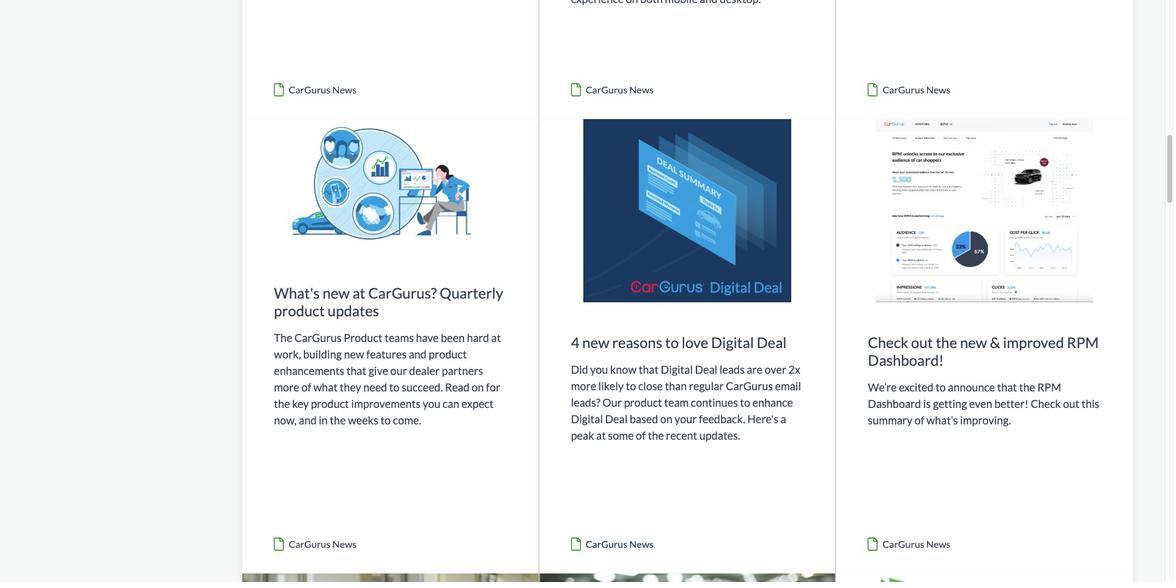 Task type: locate. For each thing, give the bounding box(es) containing it.
this
[[1082, 398, 1100, 411]]

read
[[445, 381, 470, 394]]

and up dealer
[[409, 348, 427, 361]]

cargurus inside the cargurus product teams have been hard at work, building new features and product enhancements that give our dealer partners more of what they need to succeed. read on for the key product improvements you can expect now, and in the weeks to come.
[[295, 331, 342, 345]]

0 horizontal spatial cargurus news link
[[242, 0, 539, 119]]

digital down leads?
[[571, 413, 603, 426]]

that
[[639, 363, 659, 377], [347, 364, 366, 378], [997, 381, 1017, 394]]

product down been
[[429, 348, 467, 361]]

2 horizontal spatial digital
[[711, 334, 754, 352]]

can
[[443, 397, 460, 411]]

new left &
[[960, 334, 987, 352]]

0 vertical spatial digital
[[711, 334, 754, 352]]

that inside the cargurus product teams have been hard at work, building new features and product enhancements that give our dealer partners more of what they need to succeed. read on for the key product improvements you can expect now, and in the weeks to come.
[[347, 364, 366, 378]]

building
[[303, 348, 342, 361]]

product up the
[[274, 302, 325, 320]]

to
[[665, 334, 679, 352], [626, 380, 636, 393], [389, 381, 400, 394], [936, 381, 946, 394], [740, 396, 751, 410], [381, 414, 391, 427]]

0 horizontal spatial and
[[299, 414, 317, 427]]

0 vertical spatial you
[[590, 363, 608, 377]]

out left this
[[1063, 398, 1080, 411]]

enhance
[[753, 396, 793, 410]]

dealer
[[409, 364, 440, 378]]

digital up leads
[[711, 334, 754, 352]]

cargurus news
[[289, 84, 357, 96], [586, 84, 654, 96], [883, 84, 951, 96], [289, 539, 357, 550], [586, 539, 654, 550], [883, 539, 951, 550]]

improved
[[1003, 334, 1064, 352]]

2 vertical spatial digital
[[571, 413, 603, 426]]

product
[[274, 302, 325, 320], [429, 348, 467, 361], [624, 396, 662, 410], [311, 397, 349, 411]]

0 horizontal spatial check
[[868, 334, 909, 352]]

here's
[[748, 413, 779, 426]]

1 vertical spatial deal
[[695, 363, 718, 377]]

the
[[936, 334, 957, 352], [1019, 381, 1035, 394], [274, 397, 290, 411], [330, 414, 346, 427], [648, 429, 664, 443]]

key
[[292, 397, 309, 411]]

deal down our
[[605, 413, 628, 426]]

1 cargurus news link from the left
[[242, 0, 539, 119]]

new inside check out the new & improved rpm dashboard!
[[960, 334, 987, 352]]

1 horizontal spatial cargurus news link
[[539, 0, 836, 119]]

now,
[[274, 414, 297, 427]]

0 vertical spatial check
[[868, 334, 909, 352]]

rpm for the
[[1038, 381, 1062, 394]]

0 horizontal spatial on
[[472, 381, 484, 394]]

of down is at the right of the page
[[915, 414, 925, 428]]

0 horizontal spatial out
[[911, 334, 933, 352]]

rpm inside the we're excited to announce that the rpm dashboard is getting even better! check out this summary of what's improving.
[[1038, 381, 1062, 394]]

1 vertical spatial check
[[1031, 398, 1061, 411]]

0 horizontal spatial that
[[347, 364, 366, 378]]

likely
[[599, 380, 624, 393]]

2 vertical spatial deal
[[605, 413, 628, 426]]

of down based
[[636, 429, 646, 443]]

you inside did you know that digital deal leads are over 2x more likely to close than regular cargurus email leads? our product team continues to enhance digital deal based on your feedback. here's a peak at some of the recent updates.
[[590, 363, 608, 377]]

cargurus
[[289, 84, 331, 96], [586, 84, 628, 96], [883, 84, 925, 96], [295, 331, 342, 345], [726, 380, 773, 393], [289, 539, 331, 550], [586, 539, 628, 550], [883, 539, 925, 550]]

and left in
[[299, 414, 317, 427]]

you
[[590, 363, 608, 377], [423, 397, 441, 411]]

0 horizontal spatial digital
[[571, 413, 603, 426]]

on inside did you know that digital deal leads are over 2x more likely to close than regular cargurus email leads? our product team continues to enhance digital deal based on your feedback. here's a peak at some of the recent updates.
[[660, 413, 673, 426]]

1 vertical spatial on
[[660, 413, 673, 426]]

the down based
[[648, 429, 664, 443]]

features
[[366, 348, 407, 361]]

new right what's
[[323, 284, 350, 302]]

more up key
[[274, 381, 299, 394]]

1 horizontal spatial more
[[571, 380, 596, 393]]

1 horizontal spatial check
[[1031, 398, 1061, 411]]

rpm for improved
[[1067, 334, 1099, 352]]

to down improvements
[[381, 414, 391, 427]]

1 horizontal spatial on
[[660, 413, 673, 426]]

cargurus?
[[368, 284, 437, 302]]

digital up than
[[661, 363, 693, 377]]

1 vertical spatial of
[[915, 414, 925, 428]]

close
[[638, 380, 663, 393]]

out
[[911, 334, 933, 352], [1063, 398, 1080, 411]]

product inside did you know that digital deal leads are over 2x more likely to close than regular cargurus email leads? our product team continues to enhance digital deal based on your feedback. here's a peak at some of the recent updates.
[[624, 396, 662, 410]]

0 vertical spatial of
[[302, 381, 311, 394]]

the cargurus product teams have been hard at work, building new features and product enhancements that give our dealer partners more of what they need to succeed. read on for the key product improvements you can expect now, and in the weeks to come.
[[274, 331, 501, 427]]

out inside check out the new & improved rpm dashboard!
[[911, 334, 933, 352]]

1 horizontal spatial that
[[639, 363, 659, 377]]

check
[[868, 334, 909, 352], [1031, 398, 1061, 411]]

more up leads?
[[571, 380, 596, 393]]

our
[[603, 396, 622, 410]]

you right did
[[590, 363, 608, 377]]

0 vertical spatial on
[[472, 381, 484, 394]]

1 horizontal spatial at
[[491, 331, 501, 345]]

that up they
[[347, 364, 366, 378]]

that up better!
[[997, 381, 1017, 394]]

the up now,
[[274, 397, 290, 411]]

0 vertical spatial at
[[353, 284, 365, 302]]

of down enhancements
[[302, 381, 311, 394]]

more
[[571, 380, 596, 393], [274, 381, 299, 394]]

than
[[665, 380, 687, 393]]

to down know
[[626, 380, 636, 393]]

of inside did you know that digital deal leads are over 2x more likely to close than regular cargurus email leads? our product team continues to enhance digital deal based on your feedback. here's a peak at some of the recent updates.
[[636, 429, 646, 443]]

you down succeed.
[[423, 397, 441, 411]]

on inside the cargurus product teams have been hard at work, building new features and product enhancements that give our dealer partners more of what they need to succeed. read on for the key product improvements you can expect now, and in the weeks to come.
[[472, 381, 484, 394]]

of
[[302, 381, 311, 394], [915, 414, 925, 428], [636, 429, 646, 443]]

feedback.
[[699, 413, 745, 426]]

some
[[608, 429, 634, 443]]

peak
[[571, 429, 594, 443]]

out inside the we're excited to announce that the rpm dashboard is getting even better! check out this summary of what's improving.
[[1063, 398, 1080, 411]]

updates.
[[700, 429, 741, 443]]

that up close
[[639, 363, 659, 377]]

the right in
[[330, 414, 346, 427]]

2 horizontal spatial cargurus news link
[[836, 0, 1133, 119]]

image to illustrate article content image
[[242, 119, 539, 253], [539, 119, 836, 303], [836, 119, 1133, 303], [242, 574, 539, 583], [539, 574, 836, 583], [836, 574, 1133, 583]]

deal up "over"
[[757, 334, 787, 352]]

4 new reasons to love digital deal
[[571, 334, 787, 352]]

on left for
[[472, 381, 484, 394]]

0 vertical spatial deal
[[757, 334, 787, 352]]

to left love
[[665, 334, 679, 352]]

0 horizontal spatial of
[[302, 381, 311, 394]]

expect
[[462, 397, 494, 411]]

at inside what's new at cargurus? quarterly product updates
[[353, 284, 365, 302]]

new down product
[[344, 348, 364, 361]]

0 vertical spatial out
[[911, 334, 933, 352]]

2 horizontal spatial of
[[915, 414, 925, 428]]

new
[[323, 284, 350, 302], [582, 334, 610, 352], [960, 334, 987, 352], [344, 348, 364, 361]]

0 vertical spatial rpm
[[1067, 334, 1099, 352]]

the inside did you know that digital deal leads are over 2x more likely to close than regular cargurus email leads? our product team continues to enhance digital deal based on your feedback. here's a peak at some of the recent updates.
[[648, 429, 664, 443]]

1 horizontal spatial of
[[636, 429, 646, 443]]

at left cargurus?
[[353, 284, 365, 302]]

0 horizontal spatial deal
[[605, 413, 628, 426]]

3 cargurus news link from the left
[[836, 0, 1133, 119]]

team
[[664, 396, 689, 410]]

1 horizontal spatial and
[[409, 348, 427, 361]]

excited
[[899, 381, 934, 394]]

rpm right improved
[[1067, 334, 1099, 352]]

to inside the we're excited to announce that the rpm dashboard is getting even better! check out this summary of what's improving.
[[936, 381, 946, 394]]

2x
[[789, 363, 801, 377]]

more inside did you know that digital deal leads are over 2x more likely to close than regular cargurus email leads? our product team continues to enhance digital deal based on your feedback. here's a peak at some of the recent updates.
[[571, 380, 596, 393]]

product up based
[[624, 396, 662, 410]]

deal
[[757, 334, 787, 352], [695, 363, 718, 377], [605, 413, 628, 426]]

0 horizontal spatial you
[[423, 397, 441, 411]]

2 vertical spatial at
[[596, 429, 606, 443]]

and
[[409, 348, 427, 361], [299, 414, 317, 427]]

on left your
[[660, 413, 673, 426]]

digital
[[711, 334, 754, 352], [661, 363, 693, 377], [571, 413, 603, 426]]

the left &
[[936, 334, 957, 352]]

0 horizontal spatial rpm
[[1038, 381, 1062, 394]]

cargurus inside did you know that digital deal leads are over 2x more likely to close than regular cargurus email leads? our product team continues to enhance digital deal based on your feedback. here's a peak at some of the recent updates.
[[726, 380, 773, 393]]

rpm
[[1067, 334, 1099, 352], [1038, 381, 1062, 394]]

on for love
[[660, 413, 673, 426]]

regular
[[689, 380, 724, 393]]

rpm inside check out the new & improved rpm dashboard!
[[1067, 334, 1099, 352]]

product inside what's new at cargurus? quarterly product updates
[[274, 302, 325, 320]]

1 vertical spatial you
[[423, 397, 441, 411]]

to up here's
[[740, 396, 751, 410]]

1 vertical spatial rpm
[[1038, 381, 1062, 394]]

give
[[369, 364, 388, 378]]

1 horizontal spatial rpm
[[1067, 334, 1099, 352]]

to up the getting
[[936, 381, 946, 394]]

rpm down improved
[[1038, 381, 1062, 394]]

email
[[775, 380, 801, 393]]

1 vertical spatial and
[[299, 414, 317, 427]]

what's
[[274, 284, 320, 302]]

updates
[[328, 302, 379, 320]]

weeks
[[348, 414, 379, 427]]

at right hard
[[491, 331, 501, 345]]

2 cargurus news link from the left
[[539, 0, 836, 119]]

0 horizontal spatial at
[[353, 284, 365, 302]]

need
[[363, 381, 387, 394]]

1 vertical spatial out
[[1063, 398, 1080, 411]]

0 horizontal spatial more
[[274, 381, 299, 394]]

check inside the we're excited to announce that the rpm dashboard is getting even better! check out this summary of what's improving.
[[1031, 398, 1061, 411]]

at
[[353, 284, 365, 302], [491, 331, 501, 345], [596, 429, 606, 443]]

2 vertical spatial of
[[636, 429, 646, 443]]

we're
[[868, 381, 897, 394]]

the up better!
[[1019, 381, 1035, 394]]

cargurus news link
[[242, 0, 539, 119], [539, 0, 836, 119], [836, 0, 1133, 119]]

deal up regular
[[695, 363, 718, 377]]

the inside the we're excited to announce that the rpm dashboard is getting even better! check out this summary of what's improving.
[[1019, 381, 1035, 394]]

2 horizontal spatial that
[[997, 381, 1017, 394]]

check up we're
[[868, 334, 909, 352]]

1 horizontal spatial out
[[1063, 398, 1080, 411]]

out up excited
[[911, 334, 933, 352]]

product down what
[[311, 397, 349, 411]]

on
[[472, 381, 484, 394], [660, 413, 673, 426]]

2 horizontal spatial at
[[596, 429, 606, 443]]

1 horizontal spatial you
[[590, 363, 608, 377]]

check right better!
[[1031, 398, 1061, 411]]

succeed.
[[402, 381, 443, 394]]

better!
[[995, 398, 1029, 411]]

our
[[390, 364, 407, 378]]

at right peak
[[596, 429, 606, 443]]

0 vertical spatial and
[[409, 348, 427, 361]]

1 vertical spatial digital
[[661, 363, 693, 377]]

news
[[332, 84, 357, 96], [629, 84, 654, 96], [927, 84, 951, 96], [332, 539, 357, 550], [629, 539, 654, 550], [927, 539, 951, 550]]

1 vertical spatial at
[[491, 331, 501, 345]]



Task type: vqa. For each thing, say whether or not it's contained in the screenshot.
of inside The CarGurus Product teams have been hard at work, building new features and product enhancements that give our dealer partners more of what they need to succeed. Read on for the key product improvements you can expect now, and in the weeks to come.
yes



Task type: describe. For each thing, give the bounding box(es) containing it.
in
[[319, 414, 328, 427]]

getting
[[933, 398, 967, 411]]

come.
[[393, 414, 421, 427]]

been
[[441, 331, 465, 345]]

what
[[313, 381, 338, 394]]

new inside the cargurus product teams have been hard at work, building new features and product enhancements that give our dealer partners more of what they need to succeed. read on for the key product improvements you can expect now, and in the weeks to come.
[[344, 348, 364, 361]]

announce
[[948, 381, 995, 394]]

1 horizontal spatial deal
[[695, 363, 718, 377]]

you inside the cargurus product teams have been hard at work, building new features and product enhancements that give our dealer partners more of what they need to succeed. read on for the key product improvements you can expect now, and in the weeks to come.
[[423, 397, 441, 411]]

are
[[747, 363, 763, 377]]

reasons
[[612, 334, 662, 352]]

at inside did you know that digital deal leads are over 2x more likely to close than regular cargurus email leads? our product team continues to enhance digital deal based on your feedback. here's a peak at some of the recent updates.
[[596, 429, 606, 443]]

your
[[675, 413, 697, 426]]

based
[[630, 413, 658, 426]]

1 horizontal spatial digital
[[661, 363, 693, 377]]

that inside the we're excited to announce that the rpm dashboard is getting even better! check out this summary of what's improving.
[[997, 381, 1017, 394]]

new right 4
[[582, 334, 610, 352]]

what's
[[927, 414, 958, 428]]

is
[[923, 398, 931, 411]]

teams
[[385, 331, 414, 345]]

continues
[[691, 396, 738, 410]]

leads
[[720, 363, 745, 377]]

quarterly
[[440, 284, 503, 302]]

did
[[571, 363, 588, 377]]

on for quarterly
[[472, 381, 484, 394]]

recent
[[666, 429, 697, 443]]

work,
[[274, 348, 301, 361]]

hard
[[467, 331, 489, 345]]

leads?
[[571, 396, 601, 410]]

have
[[416, 331, 439, 345]]

improvements
[[351, 397, 421, 411]]

new inside what's new at cargurus? quarterly product updates
[[323, 284, 350, 302]]

we're excited to announce that the rpm dashboard is getting even better! check out this summary of what's improving.
[[868, 381, 1100, 428]]

partners
[[442, 364, 483, 378]]

of inside the cargurus product teams have been hard at work, building new features and product enhancements that give our dealer partners more of what they need to succeed. read on for the key product improvements you can expect now, and in the weeks to come.
[[302, 381, 311, 394]]

did you know that digital deal leads are over 2x more likely to close than regular cargurus email leads? our product team continues to enhance digital deal based on your feedback. here's a peak at some of the recent updates.
[[571, 363, 801, 443]]

the
[[274, 331, 292, 345]]

the inside check out the new & improved rpm dashboard!
[[936, 334, 957, 352]]

dashboard!
[[868, 352, 944, 370]]

to down our
[[389, 381, 400, 394]]

more inside the cargurus product teams have been hard at work, building new features and product enhancements that give our dealer partners more of what they need to succeed. read on for the key product improvements you can expect now, and in the weeks to come.
[[274, 381, 299, 394]]

even
[[969, 398, 993, 411]]

of inside the we're excited to announce that the rpm dashboard is getting even better! check out this summary of what's improving.
[[915, 414, 925, 428]]

summary
[[868, 414, 913, 428]]

a
[[781, 413, 786, 426]]

love
[[682, 334, 709, 352]]

for
[[486, 381, 500, 394]]

&
[[990, 334, 1000, 352]]

know
[[610, 363, 637, 377]]

over
[[765, 363, 787, 377]]

check out the new & improved rpm dashboard!
[[868, 334, 1099, 370]]

product
[[344, 331, 383, 345]]

enhancements
[[274, 364, 344, 378]]

check inside check out the new & improved rpm dashboard!
[[868, 334, 909, 352]]

2 horizontal spatial deal
[[757, 334, 787, 352]]

improving.
[[960, 414, 1011, 428]]

they
[[340, 381, 361, 394]]

what's new at cargurus? quarterly product updates
[[274, 284, 503, 320]]

4
[[571, 334, 580, 352]]

that inside did you know that digital deal leads are over 2x more likely to close than regular cargurus email leads? our product team continues to enhance digital deal based on your feedback. here's a peak at some of the recent updates.
[[639, 363, 659, 377]]

dashboard
[[868, 398, 921, 411]]

at inside the cargurus product teams have been hard at work, building new features and product enhancements that give our dealer partners more of what they need to succeed. read on for the key product improvements you can expect now, and in the weeks to come.
[[491, 331, 501, 345]]



